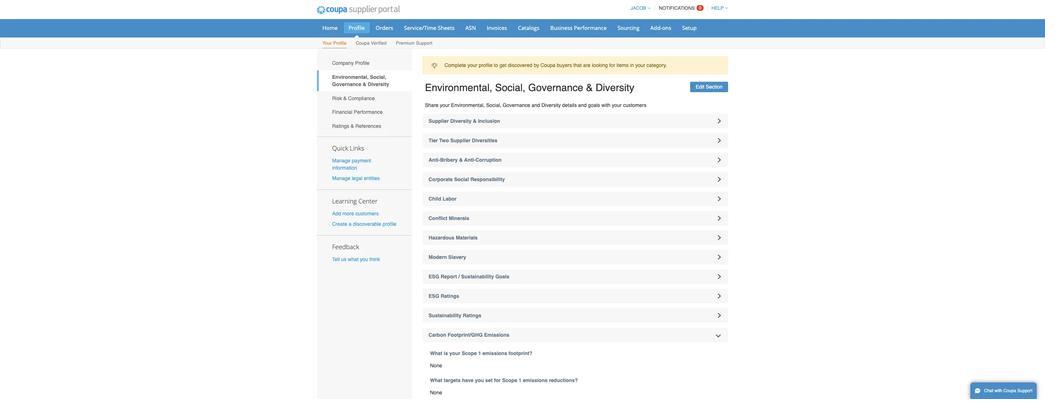 Task type: describe. For each thing, give the bounding box(es) containing it.
support inside "link"
[[416, 40, 433, 46]]

that
[[574, 62, 582, 68]]

targets
[[444, 378, 461, 384]]

your right share
[[440, 102, 450, 108]]

coupa verified
[[356, 40, 387, 46]]

feedback
[[332, 243, 359, 252]]

& inside dropdown button
[[473, 118, 477, 124]]

2 none from the top
[[430, 390, 442, 396]]

corporate social responsibility button
[[423, 172, 728, 187]]

hazardous materials heading
[[423, 231, 728, 245]]

add more customers
[[332, 211, 379, 217]]

ratings for esg
[[441, 294, 459, 299]]

looking
[[592, 62, 608, 68]]

footprint?
[[509, 351, 533, 357]]

compliance
[[348, 95, 375, 101]]

1 none from the top
[[430, 363, 442, 369]]

ratings & references
[[332, 123, 381, 129]]

carbon footprint/ghg emissions button
[[423, 328, 728, 343]]

risk
[[332, 95, 342, 101]]

environmental, social, governance & diversity link
[[317, 70, 412, 91]]

notifications 0
[[659, 5, 702, 11]]

sustainability ratings button
[[423, 309, 728, 323]]

learning
[[332, 197, 357, 206]]

modern slavery button
[[423, 250, 728, 265]]

in
[[630, 62, 634, 68]]

jacob
[[631, 5, 646, 11]]

corporate social responsibility
[[429, 177, 505, 183]]

manage payment information
[[332, 158, 371, 171]]

with inside button
[[995, 389, 1003, 394]]

performance for business performance
[[574, 24, 607, 31]]

premium support link
[[396, 39, 433, 48]]

0 vertical spatial 1
[[478, 351, 481, 357]]

orders link
[[371, 22, 398, 33]]

sheets
[[438, 24, 455, 31]]

& down financial performance
[[351, 123, 354, 129]]

chat with coupa support
[[985, 389, 1033, 394]]

jacob link
[[627, 5, 651, 11]]

profile link
[[344, 22, 370, 33]]

tier two supplier diversities button
[[423, 133, 728, 148]]

what for what is your scope 1 emissions footprint?
[[430, 351, 443, 357]]

are
[[583, 62, 591, 68]]

child
[[429, 196, 441, 202]]

service/time sheets link
[[400, 22, 459, 33]]

modern slavery heading
[[423, 250, 728, 265]]

modern slavery
[[429, 255, 466, 260]]

coupa supplier portal image
[[312, 1, 405, 19]]

coupa inside button
[[1004, 389, 1017, 394]]

tier
[[429, 138, 438, 144]]

two
[[439, 138, 449, 144]]

tell
[[332, 257, 340, 263]]

diversity down 'items'
[[596, 82, 635, 94]]

child labor button
[[423, 192, 728, 206]]

coupa inside "alert"
[[541, 62, 556, 68]]

set
[[485, 378, 493, 384]]

add-ons
[[651, 24, 672, 31]]

service/time
[[404, 24, 437, 31]]

edit section link
[[691, 82, 728, 92]]

tier two supplier diversities heading
[[423, 133, 728, 148]]

legal
[[352, 176, 363, 181]]

tell us what you think
[[332, 257, 380, 263]]

bribery
[[440, 157, 458, 163]]

slavery
[[448, 255, 466, 260]]

add
[[332, 211, 341, 217]]

discovered
[[508, 62, 533, 68]]

have
[[462, 378, 474, 384]]

& inside environmental, social, governance & diversity
[[363, 82, 366, 87]]

discoverable
[[353, 222, 381, 227]]

& inside "dropdown button"
[[459, 157, 463, 163]]

governance inside environmental, social, governance & diversity
[[332, 82, 361, 87]]

add-ons link
[[646, 22, 676, 33]]

catalogs link
[[513, 22, 544, 33]]

modern
[[429, 255, 447, 260]]

anti-bribery & anti-corruption button
[[423, 153, 728, 167]]

manage legal entities link
[[332, 176, 380, 181]]

diversity inside dropdown button
[[450, 118, 472, 124]]

1 vertical spatial profile
[[383, 222, 397, 227]]

0 horizontal spatial environmental, social, governance & diversity
[[332, 74, 389, 87]]

supplier diversity & inclusion button
[[423, 114, 728, 128]]

premium support
[[396, 40, 433, 46]]

sustainability inside dropdown button
[[461, 274, 494, 280]]

esg ratings
[[429, 294, 459, 299]]

invoices link
[[482, 22, 512, 33]]

manage legal entities
[[332, 176, 380, 181]]

inclusion
[[478, 118, 500, 124]]

0 vertical spatial ratings
[[332, 123, 349, 129]]

conflict minerals button
[[423, 211, 728, 226]]

tier two supplier diversities
[[429, 138, 498, 144]]

what targets have you set for scope 1 emissions reductions?
[[430, 378, 578, 384]]

for inside "alert"
[[609, 62, 615, 68]]

0 vertical spatial with
[[602, 102, 611, 108]]

supplier inside heading
[[450, 138, 471, 144]]

performance for financial performance
[[354, 109, 383, 115]]

business performance
[[550, 24, 607, 31]]

tell us what you think button
[[332, 256, 380, 263]]

conflict minerals heading
[[423, 211, 728, 226]]

notifications
[[659, 5, 695, 11]]

your right is on the bottom of the page
[[450, 351, 460, 357]]

1 vertical spatial 1
[[519, 378, 522, 384]]

esg report / sustainability goals heading
[[423, 270, 728, 284]]

your profile link
[[322, 39, 347, 48]]

labor
[[443, 196, 457, 202]]

anti-bribery & anti-corruption
[[429, 157, 502, 163]]

company
[[332, 60, 354, 66]]

complete your profile to get discovered by coupa buyers that are looking for items in your category. alert
[[423, 56, 728, 74]]

conflict
[[429, 216, 448, 221]]

manage payment information link
[[332, 158, 371, 171]]

learning center
[[332, 197, 378, 206]]

minerals
[[449, 216, 469, 221]]

1 and from the left
[[532, 102, 540, 108]]

profile inside "alert"
[[479, 62, 493, 68]]

center
[[359, 197, 378, 206]]



Task type: vqa. For each thing, say whether or not it's contained in the screenshot.
the Invoices link
yes



Task type: locate. For each thing, give the bounding box(es) containing it.
0 horizontal spatial 1
[[478, 351, 481, 357]]

2 horizontal spatial coupa
[[1004, 389, 1017, 394]]

what left targets
[[430, 378, 443, 384]]

1 vertical spatial esg
[[429, 294, 439, 299]]

ratings inside dropdown button
[[441, 294, 459, 299]]

0 vertical spatial for
[[609, 62, 615, 68]]

service/time sheets
[[404, 24, 455, 31]]

quick
[[332, 144, 348, 152]]

0 vertical spatial none
[[430, 363, 442, 369]]

navigation
[[627, 1, 728, 15]]

corporate
[[429, 177, 453, 183]]

ratings down "financial"
[[332, 123, 349, 129]]

environmental, social, governance & diversity up share your environmental, social, governance and diversity details and goals with your customers
[[425, 82, 635, 94]]

corporate social responsibility heading
[[423, 172, 728, 187]]

2 vertical spatial social,
[[486, 102, 501, 108]]

carbon
[[429, 333, 446, 338]]

1 vertical spatial environmental,
[[425, 82, 493, 94]]

profile right the discoverable
[[383, 222, 397, 227]]

0 horizontal spatial coupa
[[356, 40, 370, 46]]

1 vertical spatial performance
[[354, 109, 383, 115]]

1 vertical spatial ratings
[[441, 294, 459, 299]]

and left goals
[[578, 102, 587, 108]]

scope down carbon footprint/ghg emissions on the left of the page
[[462, 351, 477, 357]]

0 horizontal spatial profile
[[383, 222, 397, 227]]

1 what from the top
[[430, 351, 443, 357]]

with
[[602, 102, 611, 108], [995, 389, 1003, 394]]

2 vertical spatial coupa
[[1004, 389, 1017, 394]]

performance right "business"
[[574, 24, 607, 31]]

help
[[712, 5, 724, 11]]

1 vertical spatial what
[[430, 378, 443, 384]]

anti-bribery & anti-corruption heading
[[423, 153, 728, 167]]

0 vertical spatial supplier
[[429, 118, 449, 124]]

1 horizontal spatial you
[[475, 378, 484, 384]]

orders
[[376, 24, 393, 31]]

1 horizontal spatial environmental, social, governance & diversity
[[425, 82, 635, 94]]

profile left to
[[479, 62, 493, 68]]

social
[[454, 177, 469, 183]]

profile for company profile
[[355, 60, 370, 66]]

reductions?
[[549, 378, 578, 384]]

coupa right by
[[541, 62, 556, 68]]

business
[[550, 24, 573, 31]]

0 horizontal spatial for
[[494, 378, 501, 384]]

catalogs
[[518, 24, 540, 31]]

0 horizontal spatial anti-
[[429, 157, 440, 163]]

1 vertical spatial sustainability
[[429, 313, 462, 319]]

0 vertical spatial customers
[[623, 102, 647, 108]]

0 horizontal spatial scope
[[462, 351, 477, 357]]

& right bribery
[[459, 157, 463, 163]]

you for think
[[360, 257, 368, 263]]

0 vertical spatial emissions
[[483, 351, 507, 357]]

profile for your profile
[[333, 40, 347, 46]]

1 manage from the top
[[332, 158, 350, 164]]

sustainability inside dropdown button
[[429, 313, 462, 319]]

by
[[534, 62, 539, 68]]

esg
[[429, 274, 439, 280], [429, 294, 439, 299]]

category.
[[647, 62, 667, 68]]

section
[[706, 84, 723, 90]]

supplier diversity & inclusion
[[429, 118, 500, 124]]

environmental, down company profile
[[332, 74, 369, 80]]

to
[[494, 62, 498, 68]]

coupa right chat
[[1004, 389, 1017, 394]]

0 horizontal spatial customers
[[356, 211, 379, 217]]

1 vertical spatial you
[[475, 378, 484, 384]]

1 vertical spatial social,
[[495, 82, 526, 94]]

2 anti- from the left
[[464, 157, 476, 163]]

0 vertical spatial performance
[[574, 24, 607, 31]]

social, up the inclusion at the left top
[[486, 102, 501, 108]]

1 horizontal spatial coupa
[[541, 62, 556, 68]]

diversity up risk & compliance link
[[368, 82, 389, 87]]

manage up information
[[332, 158, 350, 164]]

home
[[323, 24, 338, 31]]

environmental, social, governance & diversity up compliance
[[332, 74, 389, 87]]

diversity
[[368, 82, 389, 87], [596, 82, 635, 94], [542, 102, 561, 108], [450, 118, 472, 124]]

1 horizontal spatial 1
[[519, 378, 522, 384]]

1 vertical spatial scope
[[502, 378, 517, 384]]

your
[[323, 40, 332, 46]]

with right chat
[[995, 389, 1003, 394]]

1 horizontal spatial support
[[1018, 389, 1033, 394]]

0 horizontal spatial you
[[360, 257, 368, 263]]

share your environmental, social, governance and diversity details and goals with your customers
[[425, 102, 647, 108]]

1 vertical spatial none
[[430, 390, 442, 396]]

financial
[[332, 109, 352, 115]]

more
[[343, 211, 354, 217]]

footprint/ghg
[[448, 333, 483, 338]]

esg ratings heading
[[423, 289, 728, 304]]

1 horizontal spatial emissions
[[523, 378, 548, 384]]

1 horizontal spatial with
[[995, 389, 1003, 394]]

0 vertical spatial environmental,
[[332, 74, 369, 80]]

coupa left the verified
[[356, 40, 370, 46]]

navigation containing notifications 0
[[627, 1, 728, 15]]

company profile
[[332, 60, 370, 66]]

quick links
[[332, 144, 364, 152]]

0 vertical spatial profile
[[349, 24, 365, 31]]

1 horizontal spatial scope
[[502, 378, 517, 384]]

think
[[370, 257, 380, 263]]

supplier diversity & inclusion heading
[[423, 114, 728, 128]]

what for what targets have you set for scope 1 emissions reductions?
[[430, 378, 443, 384]]

& left the inclusion at the left top
[[473, 118, 477, 124]]

2 vertical spatial environmental,
[[451, 102, 485, 108]]

you left set on the bottom
[[475, 378, 484, 384]]

risk & compliance
[[332, 95, 375, 101]]

goals
[[496, 274, 510, 280]]

help link
[[709, 5, 728, 11]]

1 vertical spatial emissions
[[523, 378, 548, 384]]

emissions
[[483, 351, 507, 357], [523, 378, 548, 384]]

1 horizontal spatial customers
[[623, 102, 647, 108]]

for left 'items'
[[609, 62, 615, 68]]

payment
[[352, 158, 371, 164]]

hazardous materials
[[429, 235, 478, 241]]

& up goals
[[586, 82, 593, 94]]

profile
[[479, 62, 493, 68], [383, 222, 397, 227]]

1 vertical spatial manage
[[332, 176, 350, 181]]

carbon footprint/ghg emissions heading
[[423, 328, 728, 343]]

child labor heading
[[423, 192, 728, 206]]

esg for esg ratings
[[429, 294, 439, 299]]

environmental, down the complete
[[425, 82, 493, 94]]

1 vertical spatial coupa
[[541, 62, 556, 68]]

esg left report
[[429, 274, 439, 280]]

your right goals
[[612, 102, 622, 108]]

diversity inside environmental, social, governance & diversity
[[368, 82, 389, 87]]

diversities
[[472, 138, 498, 144]]

1 vertical spatial customers
[[356, 211, 379, 217]]

you left think
[[360, 257, 368, 263]]

& up risk & compliance link
[[363, 82, 366, 87]]

0 horizontal spatial emissions
[[483, 351, 507, 357]]

esg report / sustainability goals button
[[423, 270, 728, 284]]

1 horizontal spatial for
[[609, 62, 615, 68]]

business performance link
[[546, 22, 612, 33]]

risk & compliance link
[[317, 91, 412, 105]]

1 horizontal spatial ratings
[[441, 294, 459, 299]]

ratings for sustainability
[[463, 313, 481, 319]]

responsibility
[[471, 177, 505, 183]]

0 vertical spatial you
[[360, 257, 368, 263]]

get
[[500, 62, 507, 68]]

manage for manage legal entities
[[332, 176, 350, 181]]

add more customers link
[[332, 211, 379, 217]]

1 esg from the top
[[429, 274, 439, 280]]

1 vertical spatial supplier
[[450, 138, 471, 144]]

ratings down report
[[441, 294, 459, 299]]

environmental,
[[332, 74, 369, 80], [425, 82, 493, 94], [451, 102, 485, 108]]

supplier right two
[[450, 138, 471, 144]]

coupa
[[356, 40, 370, 46], [541, 62, 556, 68], [1004, 389, 1017, 394]]

for
[[609, 62, 615, 68], [494, 378, 501, 384]]

your profile
[[323, 40, 347, 46]]

supplier down share
[[429, 118, 449, 124]]

1 anti- from the left
[[429, 157, 440, 163]]

anti- up "corporate social responsibility"
[[464, 157, 476, 163]]

social, down get
[[495, 82, 526, 94]]

emissions
[[484, 333, 510, 338]]

1 vertical spatial for
[[494, 378, 501, 384]]

supplier inside heading
[[429, 118, 449, 124]]

diversity left details
[[542, 102, 561, 108]]

create a discoverable profile
[[332, 222, 397, 227]]

1 down carbon footprint/ghg emissions on the left of the page
[[478, 351, 481, 357]]

1 down footprint?
[[519, 378, 522, 384]]

carbon footprint/ghg emissions
[[429, 333, 510, 338]]

you inside button
[[360, 257, 368, 263]]

links
[[350, 144, 364, 152]]

1 vertical spatial support
[[1018, 389, 1033, 394]]

performance up references
[[354, 109, 383, 115]]

0 horizontal spatial ratings
[[332, 123, 349, 129]]

with right goals
[[602, 102, 611, 108]]

profile down "coupa supplier portal" image
[[349, 24, 365, 31]]

diversity up tier two supplier diversities
[[450, 118, 472, 124]]

2 vertical spatial profile
[[355, 60, 370, 66]]

2 vertical spatial ratings
[[463, 313, 481, 319]]

entities
[[364, 176, 380, 181]]

coupa inside "link"
[[356, 40, 370, 46]]

0 horizontal spatial performance
[[354, 109, 383, 115]]

1 horizontal spatial anti-
[[464, 157, 476, 163]]

manage
[[332, 158, 350, 164], [332, 176, 350, 181]]

your right in
[[636, 62, 645, 68]]

for right set on the bottom
[[494, 378, 501, 384]]

manage inside manage payment information
[[332, 158, 350, 164]]

governance
[[332, 82, 361, 87], [528, 82, 583, 94], [503, 102, 530, 108]]

2 what from the top
[[430, 378, 443, 384]]

you for set
[[475, 378, 484, 384]]

environmental, inside environmental, social, governance & diversity
[[332, 74, 369, 80]]

profile up environmental, social, governance & diversity link at the left
[[355, 60, 370, 66]]

a
[[349, 222, 352, 227]]

1 horizontal spatial supplier
[[450, 138, 471, 144]]

ratings up carbon footprint/ghg emissions on the left of the page
[[463, 313, 481, 319]]

share
[[425, 102, 439, 108]]

manage down information
[[332, 176, 350, 181]]

and left details
[[532, 102, 540, 108]]

premium
[[396, 40, 415, 46]]

1 horizontal spatial profile
[[479, 62, 493, 68]]

complete your profile to get discovered by coupa buyers that are looking for items in your category.
[[445, 62, 667, 68]]

esg for esg report / sustainability goals
[[429, 274, 439, 280]]

profile right your
[[333, 40, 347, 46]]

edit
[[696, 84, 705, 90]]

0 vertical spatial what
[[430, 351, 443, 357]]

1 vertical spatial with
[[995, 389, 1003, 394]]

0 vertical spatial esg
[[429, 274, 439, 280]]

create
[[332, 222, 347, 227]]

0 horizontal spatial and
[[532, 102, 540, 108]]

your right the complete
[[468, 62, 478, 68]]

0
[[699, 5, 702, 10]]

0 vertical spatial profile
[[479, 62, 493, 68]]

report
[[441, 274, 457, 280]]

sustainability ratings heading
[[423, 309, 728, 323]]

1 vertical spatial profile
[[333, 40, 347, 46]]

0 vertical spatial social,
[[370, 74, 386, 80]]

2 and from the left
[[578, 102, 587, 108]]

sustainability down 'esg ratings'
[[429, 313, 462, 319]]

manage for manage payment information
[[332, 158, 350, 164]]

corruption
[[476, 157, 502, 163]]

environmental, up supplier diversity & inclusion
[[451, 102, 485, 108]]

0 vertical spatial manage
[[332, 158, 350, 164]]

0 vertical spatial sustainability
[[461, 274, 494, 280]]

ratings inside dropdown button
[[463, 313, 481, 319]]

verified
[[371, 40, 387, 46]]

2 manage from the top
[[332, 176, 350, 181]]

sourcing link
[[613, 22, 644, 33]]

emissions left reductions?
[[523, 378, 548, 384]]

0 vertical spatial coupa
[[356, 40, 370, 46]]

your
[[468, 62, 478, 68], [636, 62, 645, 68], [440, 102, 450, 108], [612, 102, 622, 108], [450, 351, 460, 357]]

& right risk
[[343, 95, 347, 101]]

0 horizontal spatial supplier
[[429, 118, 449, 124]]

social, down company profile link
[[370, 74, 386, 80]]

1 horizontal spatial performance
[[574, 24, 607, 31]]

support inside button
[[1018, 389, 1033, 394]]

0 vertical spatial scope
[[462, 351, 477, 357]]

emissions down the emissions
[[483, 351, 507, 357]]

social, inside environmental, social, governance & diversity
[[370, 74, 386, 80]]

scope right set on the bottom
[[502, 378, 517, 384]]

anti- down tier
[[429, 157, 440, 163]]

anti-
[[429, 157, 440, 163], [464, 157, 476, 163]]

0 horizontal spatial with
[[602, 102, 611, 108]]

esg up sustainability ratings
[[429, 294, 439, 299]]

0 vertical spatial support
[[416, 40, 433, 46]]

home link
[[318, 22, 343, 33]]

chat
[[985, 389, 994, 394]]

1 horizontal spatial and
[[578, 102, 587, 108]]

ons
[[662, 24, 672, 31]]

2 horizontal spatial ratings
[[463, 313, 481, 319]]

0 horizontal spatial support
[[416, 40, 433, 46]]

what left is on the bottom of the page
[[430, 351, 443, 357]]

2 esg from the top
[[429, 294, 439, 299]]

sustainability right /
[[461, 274, 494, 280]]

chat with coupa support button
[[971, 383, 1037, 400]]

scope
[[462, 351, 477, 357], [502, 378, 517, 384]]



